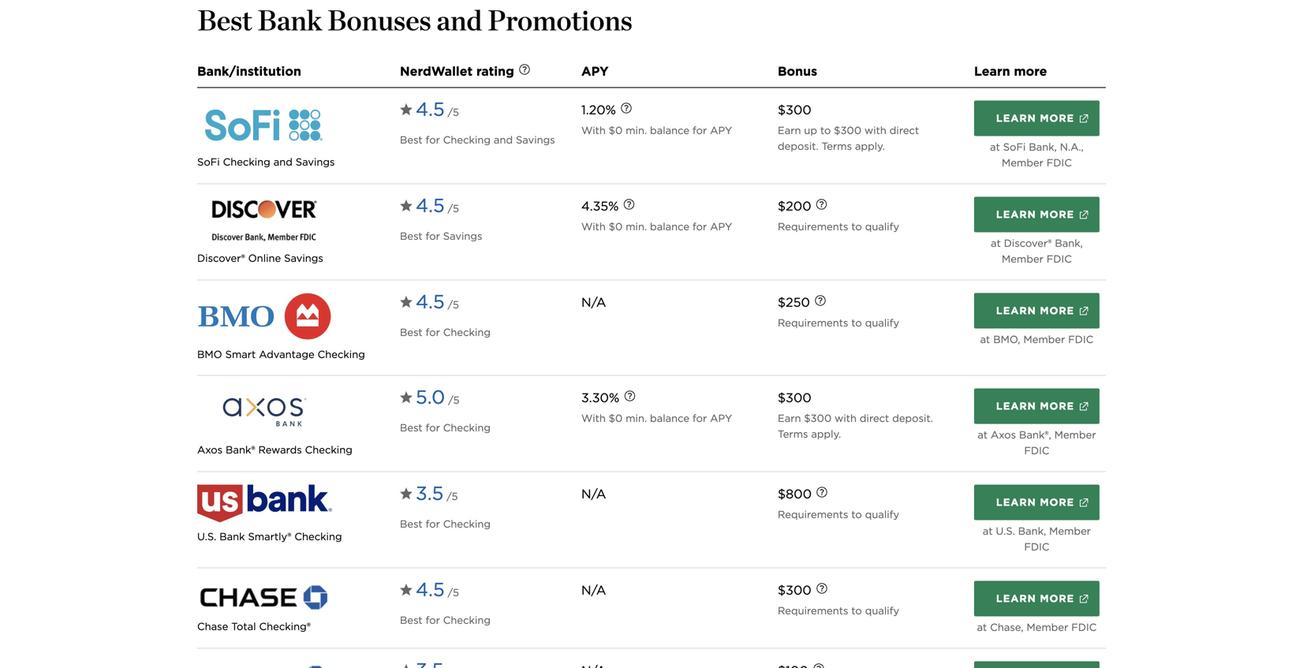 Task type: vqa. For each thing, say whether or not it's contained in the screenshot.


Task type: locate. For each thing, give the bounding box(es) containing it.
3 min. from the top
[[626, 412, 647, 424]]

best for bmo smart advantage checking
[[400, 326, 423, 338]]

3 4.5 /5 from the top
[[416, 290, 459, 313]]

at for $250
[[980, 333, 990, 346]]

at u.s. bank, member fdic
[[983, 525, 1091, 553]]

4.5
[[416, 98, 445, 121], [416, 194, 445, 217], [416, 290, 445, 313], [416, 578, 445, 601]]

4 rated 4.5 out of 5 element from the top
[[416, 575, 459, 609]]

2 with $0 min. balance for apy from the top
[[581, 221, 732, 233]]

1 horizontal spatial and
[[437, 3, 482, 37]]

1 vertical spatial apply.
[[811, 428, 841, 440]]

to
[[820, 124, 831, 137], [852, 221, 862, 233], [852, 317, 862, 329], [852, 508, 862, 521], [852, 605, 862, 617]]

member inside at discover® bank, member fdic
[[1002, 253, 1044, 265]]

0 vertical spatial apply.
[[855, 140, 885, 152]]

fdic inside at u.s. bank, member fdic
[[1024, 541, 1050, 553]]

more information about bonus image
[[803, 285, 838, 320], [805, 477, 840, 511]]

fdic inside at discover® bank, member fdic
[[1047, 253, 1072, 265]]

0 vertical spatial $0
[[609, 124, 623, 137]]

for
[[693, 124, 707, 137], [426, 134, 440, 146], [693, 221, 707, 233], [426, 230, 440, 242], [426, 326, 440, 338], [693, 412, 707, 424], [426, 422, 440, 434], [426, 518, 440, 530], [426, 614, 440, 626]]

learn more link up at sofi bank, n.a., member fdic
[[974, 101, 1100, 136]]

$0 for 3.30%
[[609, 412, 623, 424]]

2 vertical spatial min.
[[626, 412, 647, 424]]

$0 down 4.35%
[[609, 221, 623, 233]]

4 4.5 /5 from the top
[[416, 578, 459, 601]]

qualify for $800
[[865, 508, 900, 521]]

1 vertical spatial more information about bonus image
[[805, 477, 840, 511]]

1 vertical spatial n/a
[[581, 486, 606, 502]]

sofi left n.a.,
[[1003, 141, 1026, 153]]

2 balance from the top
[[650, 221, 690, 233]]

3 requirements from the top
[[778, 508, 848, 521]]

with
[[581, 124, 606, 137], [581, 221, 606, 233], [581, 412, 606, 424]]

n/a for $800
[[581, 486, 606, 502]]

0 vertical spatial and
[[437, 3, 482, 37]]

requirements for $200
[[778, 221, 848, 233]]

4.5 /5 for $200
[[416, 194, 459, 217]]

bank, for $200
[[1055, 237, 1083, 249]]

at inside at u.s. bank, member fdic
[[983, 525, 993, 537]]

to for $200
[[852, 221, 862, 233]]

n/a
[[581, 295, 606, 310], [581, 486, 606, 502], [581, 583, 606, 598]]

2 horizontal spatial and
[[494, 134, 513, 146]]

4 best for checking from the top
[[400, 614, 491, 626]]

bank,
[[1029, 141, 1057, 153], [1055, 237, 1083, 249], [1018, 525, 1046, 537]]

best for sofi checking and savings
[[400, 134, 423, 146]]

1 horizontal spatial apply.
[[855, 140, 885, 152]]

1 min. from the top
[[626, 124, 647, 137]]

total
[[231, 621, 256, 633]]

learn more link up at discover® bank, member fdic
[[974, 197, 1100, 232]]

4.5 /5
[[416, 98, 459, 121], [416, 194, 459, 217], [416, 290, 459, 313], [416, 578, 459, 601]]

more information about bonus image for $200
[[804, 189, 839, 223]]

deposit.
[[778, 140, 819, 152], [892, 412, 933, 424]]

0 vertical spatial bank
[[257, 3, 322, 37]]

rated 4.5 out of 5 element for $250
[[416, 287, 459, 322]]

with $0 min. balance for apy down the 3.30% at the left of page
[[581, 412, 732, 424]]

0 horizontal spatial sofi
[[197, 156, 220, 168]]

1 with from the top
[[581, 124, 606, 137]]

for for discover® online savings
[[426, 230, 440, 242]]

best
[[197, 3, 252, 37], [400, 134, 423, 146], [400, 230, 423, 242], [400, 326, 423, 338], [400, 422, 423, 434], [400, 518, 423, 530], [400, 614, 423, 626]]

0 vertical spatial deposit.
[[778, 140, 819, 152]]

requirements to qualify
[[778, 221, 900, 233], [778, 317, 900, 329], [778, 508, 900, 521], [778, 605, 900, 617]]

apply.
[[855, 140, 885, 152], [811, 428, 841, 440]]

4 requirements from the top
[[778, 605, 848, 617]]

best bank bonuses and promotions
[[197, 3, 633, 37]]

1 vertical spatial axos
[[197, 444, 223, 456]]

0 vertical spatial direct
[[890, 124, 919, 137]]

5.0 /5
[[416, 386, 460, 409]]

1 vertical spatial discover®
[[197, 252, 245, 264]]

2 requirements to qualify from the top
[[778, 317, 900, 329]]

0 horizontal spatial terms
[[778, 428, 808, 440]]

at sofi bank, n.a., member fdic
[[990, 141, 1084, 169]]

1 vertical spatial deposit.
[[892, 412, 933, 424]]

1 vertical spatial more information about apy image
[[612, 380, 647, 415]]

up
[[804, 124, 817, 137]]

u.s.
[[996, 525, 1015, 537], [197, 530, 216, 543]]

0 vertical spatial earn
[[778, 124, 801, 137]]

0 vertical spatial with $0 min. balance for apy
[[581, 124, 732, 137]]

balance
[[650, 124, 690, 137], [650, 221, 690, 233], [650, 412, 690, 424]]

1 horizontal spatial terms
[[822, 140, 852, 152]]

0 horizontal spatial bank
[[220, 530, 245, 543]]

2 n/a from the top
[[581, 486, 606, 502]]

sofi checking and savings
[[197, 156, 335, 168]]

earn for 5.0
[[778, 412, 801, 424]]

earn
[[778, 124, 801, 137], [778, 412, 801, 424]]

more information about bonus image for 4.5
[[803, 285, 838, 320]]

bmo smart advantage checking
[[197, 348, 365, 361]]

4 qualify from the top
[[865, 605, 900, 617]]

bank up bank/institution at the left top of page
[[257, 3, 322, 37]]

1 horizontal spatial bank
[[257, 3, 322, 37]]

1 horizontal spatial axos
[[991, 429, 1016, 441]]

sofi inside at sofi bank, n.a., member fdic
[[1003, 141, 1026, 153]]

to inside $300 earn up to $300 with direct deposit. terms apply.
[[820, 124, 831, 137]]

1 rated 4.5 out of 5 element from the top
[[416, 94, 459, 129]]

1 vertical spatial min.
[[626, 221, 647, 233]]

learn more for sofi
[[996, 112, 1075, 124]]

learn more link for $200
[[974, 197, 1100, 232]]

0 vertical spatial n/a
[[581, 295, 606, 310]]

$0 for 4.35%
[[609, 221, 623, 233]]

5.0
[[416, 386, 445, 409]]

more for chase,
[[1040, 593, 1075, 605]]

1 vertical spatial more information about bonus image
[[805, 573, 839, 607]]

best for checking and savings
[[400, 134, 555, 146]]

checking
[[443, 134, 491, 146], [223, 156, 270, 168], [443, 326, 491, 338], [318, 348, 365, 361], [443, 422, 491, 434], [305, 444, 353, 456], [443, 518, 491, 530], [295, 530, 342, 543], [443, 614, 491, 626]]

$200
[[778, 198, 812, 214]]

2 vertical spatial $0
[[609, 412, 623, 424]]

0 vertical spatial balance
[[650, 124, 690, 137]]

4 4.5 from the top
[[416, 578, 445, 601]]

requirements to qualify for $300
[[778, 605, 900, 617]]

n/a for $300
[[581, 583, 606, 598]]

earn up $800
[[778, 412, 801, 424]]

more for sofi
[[1040, 112, 1075, 124]]

bank, inside at u.s. bank, member fdic
[[1018, 525, 1046, 537]]

2 vertical spatial and
[[274, 156, 293, 168]]

axos
[[991, 429, 1016, 441], [197, 444, 223, 456]]

0 vertical spatial more information about apy image
[[609, 92, 644, 127]]

learn for chase,
[[996, 593, 1036, 605]]

bonus
[[778, 64, 817, 79]]

0 vertical spatial sofi
[[1003, 141, 1026, 153]]

$0 down 1.20%
[[609, 124, 623, 137]]

balance for 1.20%
[[650, 124, 690, 137]]

1 $0 from the top
[[609, 124, 623, 137]]

earn left up
[[778, 124, 801, 137]]

1 balance from the top
[[650, 124, 690, 137]]

learn more link up at u.s. bank, member fdic
[[974, 485, 1100, 520]]

0 vertical spatial with
[[865, 124, 887, 137]]

2 with from the top
[[581, 221, 606, 233]]

3 requirements to qualify from the top
[[778, 508, 900, 521]]

/5
[[448, 106, 459, 118], [448, 202, 459, 215], [448, 299, 459, 311], [448, 394, 460, 406], [447, 490, 458, 503], [448, 587, 459, 599]]

1 vertical spatial sofi
[[197, 156, 220, 168]]

with down 4.35%
[[581, 221, 606, 233]]

learn more link
[[974, 101, 1100, 136], [974, 197, 1100, 232], [974, 293, 1100, 329], [974, 389, 1100, 424], [974, 485, 1100, 520], [974, 581, 1100, 617]]

1 best for checking from the top
[[400, 326, 491, 338]]

$300
[[778, 102, 812, 118], [834, 124, 862, 137], [778, 390, 812, 406], [804, 412, 832, 424], [778, 583, 812, 598]]

earn inside $300 earn $300 with direct deposit. terms apply.
[[778, 412, 801, 424]]

apy
[[581, 64, 609, 79], [710, 124, 732, 137], [710, 221, 732, 233], [710, 412, 732, 424]]

1 earn from the top
[[778, 124, 801, 137]]

u.s. bank smartly® checking
[[197, 530, 342, 543]]

1 qualify from the top
[[865, 221, 900, 233]]

with $0 min. balance for apy down 4.35%
[[581, 221, 732, 233]]

axos bank® rewards checking image
[[197, 389, 332, 436]]

nerdwallet
[[400, 64, 473, 79]]

requirements for $250
[[778, 317, 848, 329]]

savings
[[516, 134, 555, 146], [296, 156, 335, 168], [443, 230, 482, 242], [284, 252, 323, 264]]

min.
[[626, 124, 647, 137], [626, 221, 647, 233], [626, 412, 647, 424]]

$0 down the 3.30% at the left of page
[[609, 412, 623, 424]]

balance for 3.30%
[[650, 412, 690, 424]]

3 learn more link from the top
[[974, 293, 1100, 329]]

1 horizontal spatial discover®
[[1004, 237, 1052, 249]]

1 requirements from the top
[[778, 221, 848, 233]]

2 vertical spatial with
[[581, 412, 606, 424]]

bank
[[257, 3, 322, 37], [220, 530, 245, 543]]

best for checking
[[400, 326, 491, 338], [400, 422, 491, 434], [400, 518, 491, 530], [400, 614, 491, 626]]

1 vertical spatial with
[[835, 412, 857, 424]]

0 vertical spatial discover®
[[1004, 237, 1052, 249]]

6 learn more link from the top
[[974, 581, 1100, 617]]

$300 earn up to $300 with direct deposit. terms apply.
[[778, 102, 919, 152]]

at for $300
[[977, 621, 987, 634]]

2 vertical spatial bank,
[[1018, 525, 1046, 537]]

with $0 min. balance for apy
[[581, 124, 732, 137], [581, 221, 732, 233], [581, 412, 732, 424]]

for for chase total checking®
[[426, 614, 440, 626]]

2 earn from the top
[[778, 412, 801, 424]]

learn more
[[974, 64, 1047, 79], [996, 112, 1075, 124], [996, 208, 1075, 221], [996, 305, 1075, 317], [996, 400, 1075, 412], [996, 496, 1075, 508], [996, 593, 1075, 605]]

for for u.s. bank smartly® checking
[[426, 518, 440, 530]]

1 horizontal spatial deposit.
[[892, 412, 933, 424]]

2 learn more link from the top
[[974, 197, 1100, 232]]

bank, inside at sofi bank, n.a., member fdic
[[1029, 141, 1057, 153]]

4 requirements to qualify from the top
[[778, 605, 900, 617]]

requirements to qualify for $800
[[778, 508, 900, 521]]

member inside at sofi bank, n.a., member fdic
[[1002, 157, 1044, 169]]

2 $0 from the top
[[609, 221, 623, 233]]

more information about apy image
[[609, 92, 644, 127], [612, 380, 647, 415]]

with down 1.20%
[[581, 124, 606, 137]]

learn for axos
[[996, 400, 1036, 412]]

0 vertical spatial more information about bonus image
[[804, 189, 839, 223]]

0 horizontal spatial apply.
[[811, 428, 841, 440]]

more information about bonus image for 3.5
[[805, 477, 840, 511]]

1 horizontal spatial u.s.
[[996, 525, 1015, 537]]

3 4.5 from the top
[[416, 290, 445, 313]]

sofi down sofi checking and savings image
[[197, 156, 220, 168]]

more information about apy image for 5.0
[[612, 380, 647, 415]]

rated 4.5 out of 5 element
[[416, 94, 459, 129], [416, 191, 459, 225], [416, 287, 459, 322], [416, 575, 459, 609]]

n/a for $250
[[581, 295, 606, 310]]

and down rating
[[494, 134, 513, 146]]

1 vertical spatial terms
[[778, 428, 808, 440]]

checking®
[[259, 621, 311, 633]]

at inside at sofi bank, n.a., member fdic
[[990, 141, 1000, 153]]

1 vertical spatial with
[[581, 221, 606, 233]]

more
[[1014, 64, 1047, 79], [1040, 112, 1075, 124], [1040, 208, 1075, 221], [1040, 305, 1075, 317], [1040, 400, 1075, 412], [1040, 496, 1075, 508], [1040, 593, 1075, 605]]

bank, inside at discover® bank, member fdic
[[1055, 237, 1083, 249]]

and down sofi checking and savings image
[[274, 156, 293, 168]]

with inside $300 earn up to $300 with direct deposit. terms apply.
[[865, 124, 887, 137]]

$300 earn $300 with direct deposit. terms apply.
[[778, 390, 933, 440]]

1 vertical spatial $0
[[609, 221, 623, 233]]

discover®
[[1004, 237, 1052, 249], [197, 252, 245, 264]]

axos left bank®
[[197, 444, 223, 456]]

learn
[[974, 64, 1010, 79], [996, 112, 1036, 124], [996, 208, 1036, 221], [996, 305, 1036, 317], [996, 400, 1036, 412], [996, 496, 1036, 508], [996, 593, 1036, 605]]

0 vertical spatial min.
[[626, 124, 647, 137]]

learn more for bmo,
[[996, 305, 1075, 317]]

3 with $0 min. balance for apy from the top
[[581, 412, 732, 424]]

0 horizontal spatial u.s.
[[197, 530, 216, 543]]

rated 5.0 out of 5 element
[[416, 382, 460, 417]]

earn for 4.5
[[778, 124, 801, 137]]

3.5
[[416, 482, 444, 505]]

and
[[437, 3, 482, 37], [494, 134, 513, 146], [274, 156, 293, 168]]

3 with from the top
[[581, 412, 606, 424]]

1 vertical spatial balance
[[650, 221, 690, 233]]

sofi
[[1003, 141, 1026, 153], [197, 156, 220, 168]]

1 requirements to qualify from the top
[[778, 221, 900, 233]]

direct
[[890, 124, 919, 137], [860, 412, 889, 424]]

best for checking for $300
[[400, 614, 491, 626]]

to for $250
[[852, 317, 862, 329]]

learn more for chase,
[[996, 593, 1075, 605]]

terms
[[822, 140, 852, 152], [778, 428, 808, 440]]

1 n/a from the top
[[581, 295, 606, 310]]

qualify
[[865, 221, 900, 233], [865, 317, 900, 329], [865, 508, 900, 521], [865, 605, 900, 617]]

3 rated 4.5 out of 5 element from the top
[[416, 287, 459, 322]]

at inside at discover® bank, member fdic
[[991, 237, 1001, 249]]

0 vertical spatial more information about bonus image
[[803, 285, 838, 320]]

qualify for $200
[[865, 221, 900, 233]]

qualify for $250
[[865, 317, 900, 329]]

/5 inside 3.5 /5
[[447, 490, 458, 503]]

3 qualify from the top
[[865, 508, 900, 521]]

member inside "at axos bank®, member fdic"
[[1055, 429, 1096, 441]]

2 vertical spatial balance
[[650, 412, 690, 424]]

2 requirements from the top
[[778, 317, 848, 329]]

best for chase total checking®
[[400, 614, 423, 626]]

0 horizontal spatial and
[[274, 156, 293, 168]]

2 vertical spatial with $0 min. balance for apy
[[581, 412, 732, 424]]

2 qualify from the top
[[865, 317, 900, 329]]

bank left smartly®
[[220, 530, 245, 543]]

1 vertical spatial bank
[[220, 530, 245, 543]]

chase total checking® image
[[197, 581, 332, 613]]

chase secure banking℠ image
[[197, 662, 332, 668]]

with for 4.35%
[[581, 221, 606, 233]]

with
[[865, 124, 887, 137], [835, 412, 857, 424]]

apy for 4.35%
[[710, 221, 732, 233]]

at chase, member fdic
[[977, 621, 1097, 634]]

1 horizontal spatial with
[[865, 124, 887, 137]]

at
[[990, 141, 1000, 153], [991, 237, 1001, 249], [980, 333, 990, 346], [978, 429, 988, 441], [983, 525, 993, 537], [977, 621, 987, 634]]

requirements for $800
[[778, 508, 848, 521]]

fdic
[[1047, 157, 1072, 169], [1047, 253, 1072, 265], [1068, 333, 1094, 346], [1024, 445, 1050, 457], [1024, 541, 1050, 553], [1072, 621, 1097, 634]]

$0
[[609, 124, 623, 137], [609, 221, 623, 233], [609, 412, 623, 424]]

4.35%
[[581, 198, 619, 214]]

and up the nerdwallet rating
[[437, 3, 482, 37]]

fdic inside at sofi bank, n.a., member fdic
[[1047, 157, 1072, 169]]

axos left bank®,
[[991, 429, 1016, 441]]

chase,
[[990, 621, 1024, 634]]

balance for 4.35%
[[650, 221, 690, 233]]

3 $0 from the top
[[609, 412, 623, 424]]

1 vertical spatial earn
[[778, 412, 801, 424]]

0 horizontal spatial deposit.
[[778, 140, 819, 152]]

learn more link up bank®,
[[974, 389, 1100, 424]]

and for checking
[[494, 134, 513, 146]]

4.5 for $300
[[416, 578, 445, 601]]

axos inside "at axos bank®, member fdic"
[[991, 429, 1016, 441]]

u.s. bank smartly® checking image
[[197, 485, 332, 522]]

axos bank® rewards checking
[[197, 444, 353, 456]]

$300 for $300 earn up to $300 with direct deposit. terms apply.
[[778, 102, 812, 118]]

3 n/a from the top
[[581, 583, 606, 598]]

rated 4.5 out of 5 element for $200
[[416, 191, 459, 225]]

more information about bonus image
[[804, 189, 839, 223], [805, 573, 839, 607], [801, 653, 836, 668]]

best for checking for $800
[[400, 518, 491, 530]]

0 horizontal spatial with
[[835, 412, 857, 424]]

1 with $0 min. balance for apy from the top
[[581, 124, 732, 137]]

requirements
[[778, 221, 848, 233], [778, 317, 848, 329], [778, 508, 848, 521], [778, 605, 848, 617]]

1 learn more link from the top
[[974, 101, 1100, 136]]

with $0 min. balance for apy down 1.20%
[[581, 124, 732, 137]]

learn more link up at chase, member fdic
[[974, 581, 1100, 617]]

nerdwallet rating
[[400, 64, 514, 79]]

apply. inside $300 earn $300 with direct deposit. terms apply.
[[811, 428, 841, 440]]

requirements to qualify for $200
[[778, 221, 900, 233]]

member
[[1002, 157, 1044, 169], [1002, 253, 1044, 265], [1024, 333, 1065, 346], [1055, 429, 1096, 441], [1049, 525, 1091, 537], [1027, 621, 1069, 634]]

2 rated 4.5 out of 5 element from the top
[[416, 191, 459, 225]]

0 vertical spatial terms
[[822, 140, 852, 152]]

1 vertical spatial with $0 min. balance for apy
[[581, 221, 732, 233]]

0 vertical spatial with
[[581, 124, 606, 137]]

1 vertical spatial bank,
[[1055, 237, 1083, 249]]

1 vertical spatial and
[[494, 134, 513, 146]]

learn more for u.s.
[[996, 496, 1075, 508]]

3 balance from the top
[[650, 412, 690, 424]]

2 4.5 from the top
[[416, 194, 445, 217]]

2 vertical spatial n/a
[[581, 583, 606, 598]]

learn more link up at bmo, member fdic
[[974, 293, 1100, 329]]

bonuses
[[327, 3, 431, 37]]

1 vertical spatial direct
[[860, 412, 889, 424]]

more for bmo,
[[1040, 305, 1075, 317]]

1 horizontal spatial sofi
[[1003, 141, 1026, 153]]

with down the 3.30% at the left of page
[[581, 412, 606, 424]]

rating
[[477, 64, 514, 79]]

0 vertical spatial bank,
[[1029, 141, 1057, 153]]

2 4.5 /5 from the top
[[416, 194, 459, 217]]

3 best for checking from the top
[[400, 518, 491, 530]]

with $0 min. balance for apy for 1.20%
[[581, 124, 732, 137]]

5 learn more link from the top
[[974, 485, 1100, 520]]

best for discover® online savings
[[400, 230, 423, 242]]

learn more for discover®
[[996, 208, 1075, 221]]

earn inside $300 earn up to $300 with direct deposit. terms apply.
[[778, 124, 801, 137]]

0 vertical spatial axos
[[991, 429, 1016, 441]]

2 min. from the top
[[626, 221, 647, 233]]



Task type: describe. For each thing, give the bounding box(es) containing it.
/5 for $200
[[448, 202, 459, 215]]

to for $300
[[852, 605, 862, 617]]

min. for 4.35%
[[626, 221, 647, 233]]

/5 for $250
[[448, 299, 459, 311]]

discover® online savings
[[197, 252, 323, 264]]

smartly®
[[248, 530, 292, 543]]

promotions
[[487, 3, 633, 37]]

apy for 1.20%
[[710, 124, 732, 137]]

learn more for axos
[[996, 400, 1075, 412]]

u.s. inside at u.s. bank, member fdic
[[996, 525, 1015, 537]]

bank/institution
[[197, 64, 301, 79]]

1 4.5 from the top
[[416, 98, 445, 121]]

at for $200
[[991, 237, 1001, 249]]

bank, for $800
[[1018, 525, 1046, 537]]

more for discover®
[[1040, 208, 1075, 221]]

min. for 1.20%
[[626, 124, 647, 137]]

1 4.5 /5 from the top
[[416, 98, 459, 121]]

deposit. inside $300 earn $300 with direct deposit. terms apply.
[[892, 412, 933, 424]]

best for savings
[[400, 230, 482, 242]]

with for 1.20%
[[581, 124, 606, 137]]

min. for 3.30%
[[626, 412, 647, 424]]

apply. inside $300 earn up to $300 with direct deposit. terms apply.
[[855, 140, 885, 152]]

at for $800
[[983, 525, 993, 537]]

$0 for 1.20%
[[609, 124, 623, 137]]

chase
[[197, 621, 228, 633]]

at axos bank®, member fdic
[[978, 429, 1096, 457]]

bank®
[[226, 444, 255, 456]]

3.5 /5
[[416, 482, 458, 505]]

with inside $300 earn $300 with direct deposit. terms apply.
[[835, 412, 857, 424]]

4.5 for $250
[[416, 290, 445, 313]]

discover® inside at discover® bank, member fdic
[[1004, 237, 1052, 249]]

$300 for $300
[[778, 583, 812, 598]]

n.a.,
[[1060, 141, 1084, 153]]

at discover® bank, member fdic
[[991, 237, 1083, 265]]

4.5 /5 for $250
[[416, 290, 459, 313]]

member inside at u.s. bank, member fdic
[[1049, 525, 1091, 537]]

learn for discover®
[[996, 208, 1036, 221]]

with for 3.30%
[[581, 412, 606, 424]]

terms inside $300 earn up to $300 with direct deposit. terms apply.
[[822, 140, 852, 152]]

how are nerdwallet's ratings determined? image
[[507, 54, 542, 88]]

3.30%
[[581, 390, 620, 406]]

more information about bonus image for $300
[[805, 573, 839, 607]]

sofi checking and savings image
[[197, 101, 332, 148]]

learn more link for $250
[[974, 293, 1100, 329]]

0 horizontal spatial discover®
[[197, 252, 245, 264]]

smart
[[225, 348, 256, 361]]

4 learn more link from the top
[[974, 389, 1100, 424]]

qualify for $300
[[865, 605, 900, 617]]

direct inside $300 earn up to $300 with direct deposit. terms apply.
[[890, 124, 919, 137]]

bank, for $300
[[1029, 141, 1057, 153]]

discover® online savings image
[[197, 197, 332, 244]]

4.5 /5 for $300
[[416, 578, 459, 601]]

best for axos bank® rewards checking
[[400, 422, 423, 434]]

at bmo, member fdic
[[980, 333, 1094, 346]]

online
[[248, 252, 281, 264]]

bank for u.s.
[[220, 530, 245, 543]]

learn more link for $300
[[974, 581, 1100, 617]]

for for axos bank® rewards checking
[[426, 422, 440, 434]]

bank®,
[[1019, 429, 1052, 441]]

at inside "at axos bank®, member fdic"
[[978, 429, 988, 441]]

bmo
[[197, 348, 222, 361]]

2 best for checking from the top
[[400, 422, 491, 434]]

for for bmo smart advantage checking
[[426, 326, 440, 338]]

/5 for $300
[[448, 587, 459, 599]]

apy for 3.30%
[[710, 412, 732, 424]]

best for checking for $250
[[400, 326, 491, 338]]

rated 3.5 out of 5 element
[[416, 479, 458, 513]]

and for bonuses
[[437, 3, 482, 37]]

4.5 for $200
[[416, 194, 445, 217]]

terms inside $300 earn $300 with direct deposit. terms apply.
[[778, 428, 808, 440]]

fdic inside "at axos bank®, member fdic"
[[1024, 445, 1050, 457]]

deposit. inside $300 earn up to $300 with direct deposit. terms apply.
[[778, 140, 819, 152]]

requirements for $300
[[778, 605, 848, 617]]

more information about apy image
[[612, 189, 647, 223]]

best for u.s. bank smartly® checking
[[400, 518, 423, 530]]

direct inside $300 earn $300 with direct deposit. terms apply.
[[860, 412, 889, 424]]

rewards
[[258, 444, 302, 456]]

chase total checking®
[[197, 621, 311, 633]]

rated 4.5 out of 5 element for $300
[[416, 575, 459, 609]]

more for axos
[[1040, 400, 1075, 412]]

learn for u.s.
[[996, 496, 1036, 508]]

advantage
[[259, 348, 315, 361]]

for for sofi checking and savings
[[426, 134, 440, 146]]

bmo,
[[993, 333, 1021, 346]]

/5 for $800
[[447, 490, 458, 503]]

bmo smart advantage checking image
[[197, 293, 332, 340]]

more for u.s.
[[1040, 496, 1075, 508]]

bank for best
[[257, 3, 322, 37]]

2 vertical spatial more information about bonus image
[[801, 653, 836, 668]]

$800
[[778, 486, 812, 502]]

with $0 min. balance for apy for 4.35%
[[581, 221, 732, 233]]

learn more link for $800
[[974, 485, 1100, 520]]

$250
[[778, 295, 810, 310]]

more information about apy image for 4.5
[[609, 92, 644, 127]]

learn for bmo,
[[996, 305, 1036, 317]]

to for $800
[[852, 508, 862, 521]]

/5 inside 5.0 /5
[[448, 394, 460, 406]]

0 horizontal spatial axos
[[197, 444, 223, 456]]

with $0 min. balance for apy for 3.30%
[[581, 412, 732, 424]]

requirements to qualify for $250
[[778, 317, 900, 329]]

1.20%
[[581, 102, 616, 118]]

$300 for $300 earn $300 with direct deposit. terms apply.
[[778, 390, 812, 406]]



